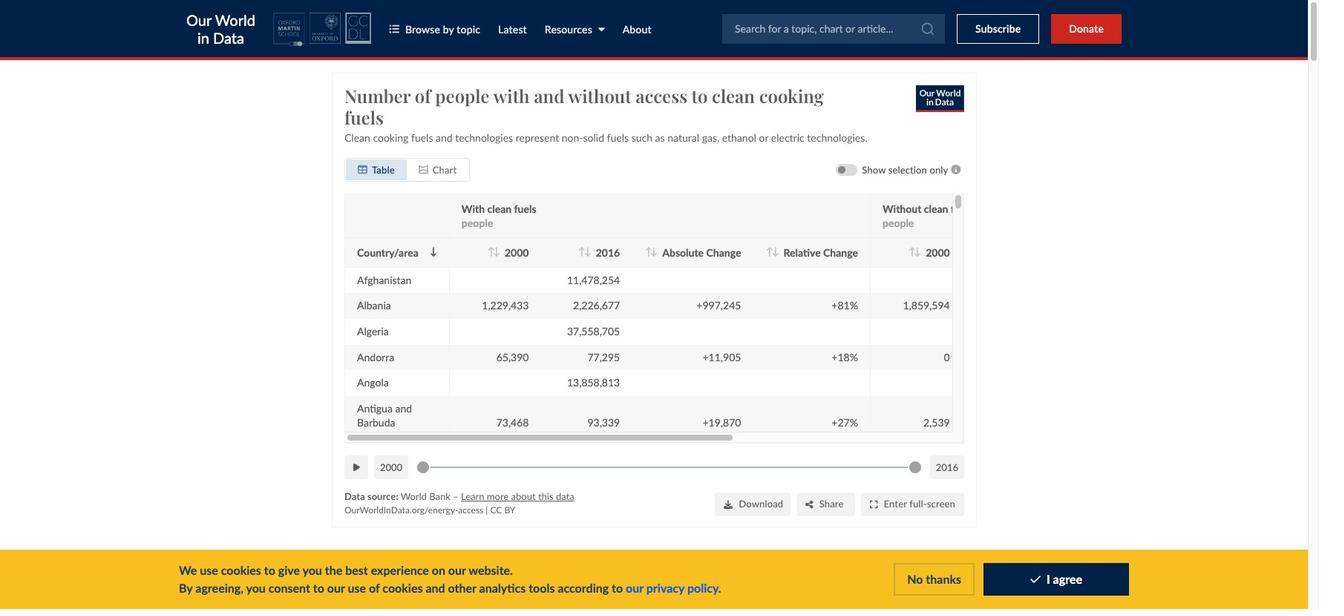 Task type: locate. For each thing, give the bounding box(es) containing it.
1 horizontal spatial change
[[823, 246, 858, 258]]

change for relative change
[[823, 246, 858, 258]]

arrow down long image
[[493, 247, 500, 257], [651, 247, 658, 257], [772, 247, 779, 257], [914, 247, 921, 257]]

access
[[635, 84, 687, 107], [458, 505, 483, 516]]

None field
[[723, 12, 945, 45]]

use
[[200, 564, 218, 578], [348, 581, 366, 596]]

data inside our world in data
[[213, 29, 244, 46]]

people down without on the right of the page
[[883, 216, 914, 229]]

absolute
[[662, 246, 704, 258]]

1 arrow up long image from the left
[[487, 247, 494, 257]]

1 vertical spatial 2016
[[936, 461, 958, 473]]

share nodes image
[[806, 500, 813, 509]]

0 horizontal spatial data
[[213, 29, 244, 46]]

0 horizontal spatial 2016
[[596, 246, 620, 258]]

people inside "without clean fuels people"
[[883, 216, 914, 229]]

show
[[862, 163, 886, 175]]

1 horizontal spatial cooking
[[759, 84, 824, 107]]

fuels up clean
[[344, 105, 384, 129]]

1 horizontal spatial 2000
[[505, 246, 529, 258]]

circle info image
[[948, 165, 964, 174]]

37,558,705
[[567, 325, 620, 337]]

1 horizontal spatial clean
[[712, 84, 755, 107]]

our
[[448, 564, 466, 578], [327, 581, 345, 596], [626, 581, 644, 596]]

expand image
[[870, 500, 878, 509]]

1 horizontal spatial data
[[586, 573, 621, 594]]

4 arrow up long image from the left
[[766, 247, 773, 257]]

enter full-screen button
[[861, 492, 964, 516]]

about
[[623, 23, 652, 35]]

clean inside number of people with and without access to clean cooking fuels clean cooking fuels and technologies represent non-solid fuels such as natural gas, ethanol or electric technologies.
[[712, 84, 755, 107]]

download
[[739, 498, 783, 510]]

0 horizontal spatial cookies
[[221, 564, 261, 578]]

1 vertical spatial data
[[586, 573, 621, 594]]

0 vertical spatial cooking
[[759, 84, 824, 107]]

arrow up long image up 11,478,254
[[578, 247, 586, 257]]

topic
[[457, 23, 481, 35]]

0 horizontal spatial change
[[706, 246, 741, 258]]

data
[[213, 29, 244, 46], [344, 490, 365, 502]]

1 vertical spatial use
[[348, 581, 366, 596]]

1 horizontal spatial our
[[448, 564, 466, 578]]

1 vertical spatial cooking
[[373, 131, 408, 143]]

use up agreeing,
[[200, 564, 218, 578]]

people inside with clean fuels people
[[461, 216, 493, 229]]

or
[[759, 131, 768, 143]]

to right according
[[612, 581, 623, 596]]

2016
[[596, 246, 620, 258], [936, 461, 958, 473]]

antigua and barbuda
[[357, 402, 412, 429]]

arrow down long image up 11,478,254
[[584, 247, 591, 257]]

by
[[443, 23, 454, 35]]

selection
[[888, 163, 927, 175]]

cookies up agreeing,
[[221, 564, 261, 578]]

0 vertical spatial of
[[415, 84, 431, 107]]

relative
[[783, 246, 821, 258]]

4 arrow down long image from the left
[[914, 247, 921, 257]]

to
[[691, 84, 708, 107], [264, 564, 275, 578], [313, 581, 324, 596], [612, 581, 623, 596]]

people for without clean fuels people
[[883, 216, 914, 229]]

2 change from the left
[[823, 246, 858, 258]]

to right consent
[[313, 581, 324, 596]]

11,478,254
[[567, 273, 620, 286]]

1 horizontal spatial world
[[400, 490, 427, 502]]

0 horizontal spatial arrow down long image
[[430, 247, 437, 257]]

enter
[[884, 498, 907, 510]]

to up gas,
[[691, 84, 708, 107]]

no thanks
[[908, 573, 962, 587]]

2000 up source:
[[380, 461, 402, 473]]

to left give at the bottom
[[264, 564, 275, 578]]

arrow down long image
[[430, 247, 437, 257], [584, 247, 591, 257]]

people down with
[[461, 216, 493, 229]]

arrow down long image down with clean fuels people
[[493, 247, 500, 257]]

arrow down long image right country/area at left
[[430, 247, 437, 257]]

data right the tools
[[586, 573, 621, 594]]

1 horizontal spatial of
[[415, 84, 431, 107]]

cc
[[490, 505, 502, 516]]

2 horizontal spatial 2000
[[926, 246, 950, 258]]

0 vertical spatial you
[[303, 564, 322, 578]]

and down on
[[426, 581, 445, 596]]

in
[[197, 29, 209, 46]]

resources
[[545, 23, 593, 35]]

consent
[[269, 581, 310, 596]]

clean for with clean fuels people
[[487, 202, 511, 215]]

2016 up screen
[[936, 461, 958, 473]]

arrow up long image
[[487, 247, 494, 257], [578, 247, 586, 257], [645, 247, 652, 257], [766, 247, 773, 257], [908, 247, 916, 257]]

cooking up electric
[[759, 84, 824, 107]]

caret down image
[[598, 24, 605, 34]]

arrow down long image down "without clean fuels people" at the top of page
[[914, 247, 921, 257]]

data left source:
[[344, 490, 365, 502]]

0 horizontal spatial world
[[215, 11, 255, 29]]

5 arrow up long image from the left
[[908, 247, 916, 257]]

3 arrow up long image from the left
[[645, 247, 652, 257]]

1 horizontal spatial access
[[635, 84, 687, 107]]

0 horizontal spatial our
[[327, 581, 345, 596]]

93,339
[[587, 416, 620, 429]]

ourworldindata.org/energy-access link
[[344, 505, 483, 516]]

such
[[631, 131, 652, 143]]

table
[[372, 163, 394, 175]]

our right on
[[448, 564, 466, 578]]

arrow up long image left absolute
[[645, 247, 652, 257]]

arrow up long image for 2nd arrow down long icon from the right
[[766, 247, 773, 257]]

and right antigua
[[395, 402, 412, 415]]

clean right without on the right of the page
[[924, 202, 948, 215]]

check image
[[1031, 574, 1041, 586]]

cooking up table in the top left of the page
[[373, 131, 408, 143]]

clean inside "without clean fuels people"
[[924, 202, 948, 215]]

|
[[486, 505, 488, 516]]

of inside number of people with and without access to clean cooking fuels clean cooking fuels and technologies represent non-solid fuels such as natural gas, ethanol or electric technologies.
[[415, 84, 431, 107]]

experience
[[371, 564, 429, 578]]

our down the
[[327, 581, 345, 596]]

1 horizontal spatial data
[[344, 490, 365, 502]]

2 horizontal spatial clean
[[924, 202, 948, 215]]

arrow up long image down with clean fuels people
[[487, 247, 494, 257]]

0 horizontal spatial you
[[246, 581, 266, 596]]

2000 down with clean fuels people
[[505, 246, 529, 258]]

relative change
[[783, 246, 858, 258]]

about link
[[623, 23, 652, 35]]

0 horizontal spatial use
[[200, 564, 218, 578]]

access inside number of people with and without access to clean cooking fuels clean cooking fuels and technologies represent non-solid fuels such as natural gas, ethanol or electric technologies.
[[635, 84, 687, 107]]

change
[[706, 246, 741, 258], [823, 246, 858, 258]]

0 horizontal spatial of
[[369, 581, 380, 596]]

1,859,594
[[903, 299, 950, 312]]

the
[[325, 564, 343, 578]]

and
[[534, 84, 564, 107], [436, 131, 452, 143], [395, 402, 412, 415], [553, 573, 582, 594], [426, 581, 445, 596]]

1 vertical spatial cookies
[[383, 581, 423, 596]]

our left privacy at bottom
[[626, 581, 644, 596]]

i agree button
[[984, 564, 1130, 596]]

arrow up long image down "without clean fuels people" at the top of page
[[908, 247, 916, 257]]

people
[[435, 84, 489, 107], [461, 216, 493, 229], [883, 216, 914, 229]]

clean up ethanol
[[712, 84, 755, 107]]

data
[[556, 490, 574, 502], [586, 573, 621, 594]]

i agree
[[1047, 573, 1083, 587]]

chart
[[432, 163, 457, 175]]

2000
[[505, 246, 529, 258], [926, 246, 950, 258], [380, 461, 402, 473]]

1 vertical spatial world
[[400, 490, 427, 502]]

1 vertical spatial of
[[369, 581, 380, 596]]

by
[[504, 505, 515, 516]]

without
[[883, 202, 922, 215]]

clean right with
[[487, 202, 511, 215]]

table link
[[346, 159, 406, 180]]

2 arrow up long image from the left
[[578, 247, 586, 257]]

global change data lab logo image
[[345, 13, 371, 44]]

1 change from the left
[[706, 246, 741, 258]]

fuels
[[344, 105, 384, 129], [411, 131, 433, 143], [607, 131, 629, 143], [514, 202, 536, 215], [951, 202, 973, 215]]

and inside the antigua and barbuda
[[395, 402, 412, 415]]

data right in
[[213, 29, 244, 46]]

arrow down long image left relative
[[772, 247, 779, 257]]

1 vertical spatial access
[[458, 505, 483, 516]]

fuels left such
[[607, 131, 629, 143]]

0
[[944, 351, 950, 363]]

fuels down circle info image
[[951, 202, 973, 215]]

1 vertical spatial you
[[246, 581, 266, 596]]

about
[[511, 490, 536, 502]]

you left consent
[[246, 581, 266, 596]]

0 vertical spatial data
[[213, 29, 244, 46]]

best
[[345, 564, 368, 578]]

world right our
[[215, 11, 255, 29]]

world inside our world in data
[[215, 11, 255, 29]]

i
[[1047, 573, 1051, 587]]

2016 up 11,478,254
[[596, 246, 620, 258]]

access down the learn
[[458, 505, 483, 516]]

of down 'experience'
[[369, 581, 380, 596]]

1 arrow down long image from the left
[[493, 247, 500, 257]]

clean inside with clean fuels people
[[487, 202, 511, 215]]

data right the this
[[556, 490, 574, 502]]

clean
[[712, 84, 755, 107], [487, 202, 511, 215], [924, 202, 948, 215]]

cookies down 'experience'
[[383, 581, 423, 596]]

ourworldindata.org/energy-
[[344, 505, 458, 516]]

subscribe button
[[957, 14, 1040, 43]]

.
[[719, 581, 722, 596]]

fuels up chart link
[[411, 131, 433, 143]]

73,468
[[496, 416, 529, 429]]

people for with clean fuels people
[[461, 216, 493, 229]]

we use cookies to give you the best experience on our website. by agreeing, you consent to our use of cookies and other analytics tools according to our privacy policy .
[[179, 564, 722, 596]]

world up ourworldindata.org/energy-access link
[[400, 490, 427, 502]]

technologies
[[455, 131, 513, 143]]

0 vertical spatial access
[[635, 84, 687, 107]]

0 vertical spatial cookies
[[221, 564, 261, 578]]

share
[[819, 498, 844, 510]]

2000 down "without clean fuels people" at the top of page
[[926, 246, 950, 258]]

None search field
[[723, 12, 945, 45]]

people up the technologies
[[435, 84, 489, 107]]

arrow up long image left relative
[[766, 247, 773, 257]]

and right with
[[534, 84, 564, 107]]

use down best
[[348, 581, 366, 596]]

our
[[186, 11, 212, 29]]

1 horizontal spatial arrow down long image
[[584, 247, 591, 257]]

0 horizontal spatial clean
[[487, 202, 511, 215]]

you left the
[[303, 564, 322, 578]]

–
[[453, 490, 458, 502]]

represent
[[516, 131, 559, 143]]

list ul image
[[389, 24, 399, 34]]

0 vertical spatial data
[[556, 490, 574, 502]]

fuels right with
[[514, 202, 536, 215]]

cookies
[[221, 564, 261, 578], [383, 581, 423, 596]]

arrow down long image left absolute
[[651, 247, 658, 257]]

absolute change
[[662, 246, 741, 258]]

of right number
[[415, 84, 431, 107]]

change right relative
[[823, 246, 858, 258]]

access up "as"
[[635, 84, 687, 107]]

number of people with and without access to clean cooking fuels clean cooking fuels and technologies represent non-solid fuels such as natural gas, ethanol or electric technologies.
[[344, 84, 867, 143]]

+27%
[[832, 416, 858, 429]]

privacy
[[647, 581, 685, 596]]

cooking
[[759, 84, 824, 107], [373, 131, 408, 143]]

full-
[[910, 498, 927, 510]]

0 horizontal spatial 2000
[[380, 461, 402, 473]]

0 vertical spatial 2016
[[596, 246, 620, 258]]

0 vertical spatial world
[[215, 11, 255, 29]]

change right absolute
[[706, 246, 741, 258]]

1 vertical spatial data
[[344, 490, 365, 502]]

with
[[461, 202, 485, 215]]

electric
[[771, 131, 804, 143]]



Task type: vqa. For each thing, say whether or not it's contained in the screenshot.


Task type: describe. For each thing, give the bounding box(es) containing it.
and inside we use cookies to give you the best experience on our website. by agreeing, you consent to our use of cookies and other analytics tools according to our privacy policy .
[[426, 581, 445, 596]]

0 vertical spatial use
[[200, 564, 218, 578]]

2,539
[[923, 416, 950, 429]]

enter full-screen
[[884, 498, 955, 510]]

with
[[493, 84, 530, 107]]

arrow up long image for 1st arrow down long icon from left
[[487, 247, 494, 257]]

analytics
[[479, 581, 526, 596]]

fuels inside with clean fuels people
[[514, 202, 536, 215]]

submit image
[[921, 21, 936, 36]]

policy
[[688, 581, 719, 596]]

thanks
[[926, 573, 962, 587]]

show selection only
[[862, 163, 948, 175]]

no
[[908, 573, 923, 587]]

bank
[[429, 490, 450, 502]]

latest
[[498, 23, 527, 35]]

ethanol
[[722, 131, 756, 143]]

2,226,677
[[573, 299, 620, 312]]

2 arrow down long image from the left
[[651, 247, 658, 257]]

country/area
[[357, 246, 418, 258]]

website.
[[469, 564, 513, 578]]

of inside we use cookies to give you the best experience on our website. by agreeing, you consent to our use of cookies and other analytics tools according to our privacy policy .
[[369, 581, 380, 596]]

as
[[655, 131, 665, 143]]

tools
[[529, 581, 555, 596]]

1 arrow down long image from the left
[[430, 247, 437, 257]]

gas,
[[702, 131, 719, 143]]

natural
[[667, 131, 699, 143]]

research
[[481, 573, 548, 594]]

resources button
[[545, 21, 605, 37]]

share button
[[797, 492, 855, 516]]

fuels inside "without clean fuels people"
[[951, 202, 973, 215]]

according
[[558, 581, 609, 596]]

1 horizontal spatial you
[[303, 564, 322, 578]]

browse by topic button
[[389, 21, 481, 37]]

2 horizontal spatial our
[[626, 581, 644, 596]]

Search for a topic, chart or article... search field
[[735, 12, 922, 45]]

with clean fuels people
[[461, 202, 536, 229]]

data source: world bank – learn more about this data
[[344, 490, 574, 502]]

+18%
[[832, 351, 858, 363]]

download image
[[724, 500, 733, 509]]

arrow up long image for 1st arrow down long icon from the right
[[908, 247, 916, 257]]

albania
[[357, 299, 391, 312]]

solid
[[583, 131, 604, 143]]

ourworldindata.org/energy-access | cc by
[[344, 505, 515, 516]]

by
[[179, 581, 193, 596]]

this
[[538, 490, 553, 502]]

3 arrow down long image from the left
[[772, 247, 779, 257]]

0 horizontal spatial access
[[458, 505, 483, 516]]

download button
[[715, 492, 791, 516]]

donate link
[[1052, 14, 1122, 43]]

people inside number of people with and without access to clean cooking fuels clean cooking fuels and technologies represent non-solid fuels such as natural gas, ethanol or electric technologies.
[[435, 84, 489, 107]]

number
[[344, 84, 410, 107]]

1 horizontal spatial 2016
[[936, 461, 958, 473]]

learn more about this data link
[[461, 490, 574, 502]]

algeria
[[357, 325, 389, 337]]

oxford martin school logo image
[[273, 13, 341, 47]]

play image
[[353, 463, 359, 472]]

clean
[[344, 131, 370, 143]]

learn
[[461, 490, 484, 502]]

+11,905
[[703, 351, 741, 363]]

angola
[[357, 376, 389, 389]]

barbuda
[[357, 416, 395, 429]]

only
[[930, 163, 948, 175]]

our world in data
[[186, 11, 255, 46]]

table image
[[358, 165, 367, 174]]

+19,870
[[703, 416, 741, 429]]

we
[[179, 564, 197, 578]]

screen
[[927, 498, 955, 510]]

2 arrow down long image from the left
[[584, 247, 591, 257]]

13,858,813
[[567, 376, 620, 389]]

+81%
[[832, 299, 858, 312]]

subscribe
[[976, 22, 1021, 35]]

source:
[[367, 490, 398, 502]]

technologies.
[[807, 131, 867, 143]]

on
[[432, 564, 446, 578]]

1,229,433
[[482, 299, 529, 312]]

arrow up long image for second arrow down long icon from left
[[645, 247, 652, 257]]

without
[[568, 84, 631, 107]]

related
[[417, 573, 477, 594]]

0 horizontal spatial cooking
[[373, 131, 408, 143]]

to inside number of people with and without access to clean cooking fuels clean cooking fuels and technologies represent non-solid fuels such as natural gas, ethanol or electric technologies.
[[691, 84, 708, 107]]

non-
[[562, 131, 583, 143]]

donate
[[1070, 22, 1104, 35]]

browse
[[405, 23, 440, 35]]

latest link
[[498, 23, 527, 35]]

agree
[[1054, 573, 1083, 587]]

1 horizontal spatial use
[[348, 581, 366, 596]]

chart link
[[406, 159, 468, 180]]

agreeing,
[[196, 581, 244, 596]]

cc by link
[[490, 505, 515, 516]]

more
[[487, 490, 509, 502]]

and up chart
[[436, 131, 452, 143]]

0 horizontal spatial data
[[556, 490, 574, 502]]

and right research
[[553, 573, 582, 594]]

change for absolute change
[[706, 246, 741, 258]]

clean for without clean fuels people
[[924, 202, 948, 215]]

1 horizontal spatial cookies
[[383, 581, 423, 596]]

65,390
[[496, 351, 529, 363]]



